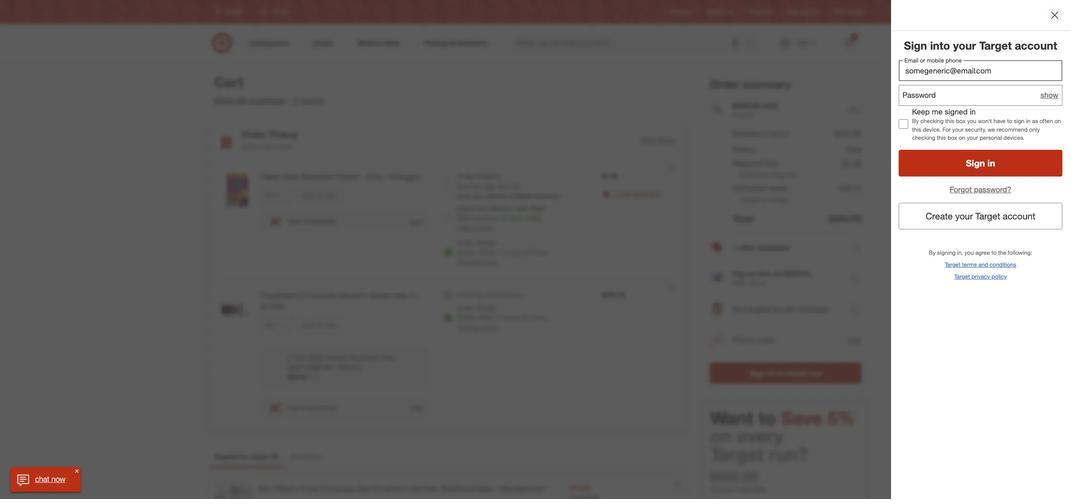 Task type: locate. For each thing, give the bounding box(es) containing it.
hours down '6pm'
[[503, 248, 520, 256]]

marvel's
[[338, 291, 367, 300]]

and
[[978, 261, 988, 268]]

0 horizontal spatial 1 offer available button
[[613, 189, 660, 199]]

1 offer available button up $52/mo.
[[710, 233, 861, 263]]

change store button
[[457, 257, 497, 267], [457, 323, 497, 332]]

ready down shipping
[[457, 314, 476, 322]]

order pickup ready within 2 hours at pinole change store down more
[[457, 239, 547, 266]]

hours down shipping not available
[[503, 314, 520, 322]]

estimated up based
[[733, 183, 767, 193]]

1 vertical spatial this
[[912, 126, 921, 133]]

$555.03 inside $555.03 total 2 items
[[733, 101, 760, 110]]

in
[[970, 107, 976, 116], [1026, 118, 1030, 125], [988, 158, 995, 169], [768, 369, 774, 378]]

0 vertical spatial order pickup ready within 2 hours at pinole change store
[[457, 239, 547, 266]]

get inside same day delivery with shipt get it as soon as 6pm today learn more
[[457, 214, 468, 222]]

0 vertical spatial 1
[[613, 190, 617, 198]]

this left device.
[[912, 126, 921, 133]]

1 horizontal spatial 1
[[613, 190, 617, 198]]

substitute down 'breakfast'
[[307, 217, 336, 225]]

checking up device.
[[920, 118, 944, 125]]

1 vertical spatial it
[[470, 214, 473, 222]]

tree
[[357, 484, 371, 494]]

items for order pickup
[[247, 143, 263, 151]]

$505.28
[[214, 96, 246, 107], [834, 129, 861, 139], [710, 468, 758, 485]]

2 ready from the top
[[457, 314, 476, 322]]

2 substitute from the top
[[307, 404, 336, 412]]

later for console
[[326, 322, 337, 329]]

create your target account button
[[899, 203, 1062, 229]]

1 vertical spatial by
[[929, 249, 936, 256]]

1 vertical spatial save for later
[[303, 322, 337, 329]]

store
[[482, 258, 497, 266], [482, 323, 497, 331]]

1 vertical spatial ready
[[457, 314, 476, 322]]

1 get from the top
[[457, 182, 468, 190]]

1 vertical spatial substitute
[[307, 404, 336, 412]]

shipping
[[476, 172, 501, 180]]

keep
[[912, 107, 930, 116]]

regional
[[733, 158, 762, 168]]

add a substitute down 'breakfast'
[[287, 217, 336, 225]]

0 vertical spatial change
[[457, 258, 480, 266]]

bran
[[283, 172, 300, 181]]

set
[[410, 484, 421, 494]]

1 horizontal spatial by
[[929, 249, 936, 256]]

as down the 'delivery'
[[500, 214, 507, 222]]

0 horizontal spatial offer
[[619, 190, 632, 198]]

1 vertical spatial you
[[473, 192, 483, 199]]

ad
[[727, 8, 734, 15]]

0 vertical spatial a
[[301, 217, 305, 225]]

it down day
[[470, 182, 473, 190]]

it up learn more button
[[470, 214, 473, 222]]

1 vertical spatial 1
[[733, 243, 737, 252]]

fees
[[765, 158, 779, 168]]

terms
[[962, 261, 977, 268]]

1 horizontal spatial $555.03
[[829, 213, 861, 224]]

0 horizontal spatial by
[[475, 182, 482, 190]]

1 vertical spatial box
[[948, 134, 957, 141]]

estimated down the regional fees
[[740, 171, 770, 179]]

1 left favorites
[[272, 452, 276, 462]]

sign up forgot password? link
[[966, 158, 985, 169]]

your
[[953, 39, 976, 52], [952, 126, 963, 133], [967, 134, 978, 141], [955, 211, 973, 221]]

as up affirm
[[748, 269, 756, 278]]

1 vertical spatial hours
[[503, 314, 520, 322]]

estimated for estimated taxes
[[733, 183, 767, 193]]

playstation
[[261, 291, 299, 300]]

in left check
[[768, 369, 774, 378]]

on down 'estimated taxes'
[[761, 196, 769, 204]]

save for later button down the console
[[299, 318, 341, 333]]

)
[[276, 452, 279, 462]]

1 it from the top
[[470, 182, 473, 190]]

1 vertical spatial 1 offer available button
[[710, 233, 861, 263]]

subtotal inside the $505.28 current subtotal
[[738, 485, 766, 494]]

items inside order pickup 2 items at pinole
[[247, 143, 263, 151]]

today
[[525, 214, 541, 222]]

Store pickup radio
[[444, 248, 453, 257], [444, 313, 453, 323]]

1 offer available inside 'button'
[[733, 243, 790, 252]]

- down the "games"
[[334, 363, 336, 371]]

0 vertical spatial sign
[[904, 39, 927, 52]]

store pickup radio for 1st change store button from the bottom
[[444, 313, 453, 323]]

- left 24oz
[[361, 172, 364, 181]]

for down 'breakfast'
[[317, 192, 324, 199]]

ornament
[[373, 484, 407, 494]]

regional fees
[[733, 158, 779, 168]]

$1.00 button
[[843, 156, 861, 170]]

1 vertical spatial change
[[457, 323, 480, 331]]

$555.03 for $555.03
[[829, 213, 861, 224]]

$555.03 down order summary
[[733, 101, 760, 110]]

2 change from the top
[[457, 323, 480, 331]]

sign left into
[[904, 39, 927, 52]]

0 vertical spatial by
[[912, 118, 919, 125]]

$5.29
[[602, 172, 618, 180]]

registry link
[[670, 8, 691, 16]]

saved for later ( 1 )
[[215, 452, 279, 462]]

1 horizontal spatial sign
[[904, 39, 927, 52]]

at up raisin
[[265, 143, 271, 151]]

get up when
[[457, 182, 468, 190]]

0 vertical spatial at
[[265, 143, 271, 151]]

you up day
[[473, 192, 483, 199]]

1 horizontal spatial 1 offer available
[[733, 243, 790, 252]]

1 order pickup ready within 2 hours at pinole change store from the top
[[457, 239, 547, 266]]

2 store pickup radio from the top
[[444, 313, 453, 323]]

$505.28 down on every target run?
[[710, 468, 758, 485]]

save
[[303, 192, 316, 199], [303, 322, 316, 329], [781, 407, 823, 429]]

None checkbox
[[899, 119, 908, 129]]

1 vertical spatial $555.03
[[829, 213, 861, 224]]

want
[[710, 407, 754, 429]]

you inside keep me signed in by checking this box you won't have to sign in as often on this device. for your security, we recommend only checking this box on your personal devices.
[[967, 118, 976, 125]]

1
[[613, 190, 617, 198], [733, 243, 737, 252], [272, 452, 276, 462]]

1 vertical spatial offer
[[739, 243, 756, 252]]

1 ready from the top
[[457, 248, 476, 256]]

2 down same day delivery with shipt get it as soon as 6pm today learn more
[[497, 248, 501, 256]]

keep me signed in by checking this box you won't have to sign in as often on this device. for your security, we recommend only checking this box on your personal devices.
[[912, 107, 1061, 141]]

in right 'sign'
[[1026, 118, 1030, 125]]

by
[[912, 118, 919, 125], [929, 249, 936, 256]]

0 vertical spatial store
[[482, 258, 497, 266]]

- right 24oz
[[384, 172, 387, 181]]

change down shipping
[[457, 323, 480, 331]]

to left the
[[992, 249, 997, 256]]

order summary
[[710, 77, 792, 91]]

none text field inside sign into your target account dialog
[[899, 60, 1062, 81]]

2 horizontal spatial available
[[758, 243, 790, 252]]

2 horizontal spatial 1
[[733, 243, 737, 252]]

at down '6pm'
[[521, 248, 527, 256]]

get up learn
[[457, 214, 468, 222]]

sign for sign into your target account
[[904, 39, 927, 52]]

2 vertical spatial sign
[[749, 369, 766, 378]]

order pickup ready within 2 hours at pinole change store down not on the bottom left of the page
[[457, 304, 547, 331]]

not
[[485, 291, 495, 299]]

subtotal right 'current'
[[738, 485, 766, 494]]

order down $505.28 subtotal
[[241, 129, 266, 140]]

in inside button
[[768, 369, 774, 378]]

2 save for later from the top
[[303, 322, 337, 329]]

playstation 5 console marvel&#39;s spider-man 2 bundle image
[[217, 290, 255, 328]]

sign
[[904, 39, 927, 52], [966, 158, 985, 169], [749, 369, 766, 378]]

2 vertical spatial items
[[247, 143, 263, 151]]

video
[[308, 354, 325, 362]]

save for later down the console
[[303, 322, 337, 329]]

0 vertical spatial save
[[303, 192, 316, 199]]

the
[[998, 249, 1006, 256]]

you up security,
[[967, 118, 976, 125]]

1 vertical spatial $505.28
[[834, 129, 861, 139]]

store up shipping not available
[[482, 258, 497, 266]]

available
[[634, 190, 660, 198], [758, 243, 790, 252], [497, 291, 523, 299]]

1 vertical spatial within
[[478, 314, 495, 322]]

1 store from the top
[[482, 258, 497, 266]]

sign inside 'button'
[[966, 158, 985, 169]]

1 hours from the top
[[503, 248, 520, 256]]

by inside keep me signed in by checking this box you won't have to sign in as often on this device. for your security, we recommend only checking this box on your personal devices.
[[912, 118, 919, 125]]

0 horizontal spatial $505.28
[[214, 96, 246, 107]]

0 horizontal spatial items
[[247, 143, 263, 151]]

cart item ready to fulfill group containing raisin bran breakfast cereal - 24oz - kellogg's
[[209, 160, 686, 278]]

$555.03 for $555.03 total 2 items
[[733, 101, 760, 110]]

pickup up regional
[[733, 145, 756, 154]]

0 vertical spatial it
[[470, 182, 473, 190]]

by
[[475, 182, 482, 190], [501, 192, 507, 199]]

this up for
[[945, 118, 954, 125]]

2 within from the top
[[478, 314, 495, 322]]

2 horizontal spatial sign
[[966, 158, 985, 169]]

raisin bran breakfast cereal - 24oz - kellogg's image
[[217, 171, 255, 210]]

on down security,
[[959, 134, 965, 141]]

1 vertical spatial subtotal
[[738, 485, 766, 494]]

ready down learn
[[457, 248, 476, 256]]

2 vertical spatial $505.28
[[710, 468, 758, 485]]

a down $69.00
[[301, 404, 305, 412]]

sign for sign in to check out
[[749, 369, 766, 378]]

change for 1st change store button from the bottom
[[457, 323, 480, 331]]

sign into your target account dialog
[[891, 0, 1070, 499]]

1 horizontal spatial subtotal
[[738, 485, 766, 494]]

items inside $555.03 total 2 items
[[738, 111, 755, 119]]

1 cart item ready to fulfill group from the top
[[209, 160, 686, 278]]

2 horizontal spatial items
[[738, 111, 755, 119]]

raisin
[[261, 172, 281, 181]]

2 down stores
[[853, 34, 856, 40]]

target inside button
[[975, 211, 1000, 221]]

- inside 2 year video games protection plan ($450-$499.99) - allstate
[[334, 363, 336, 371]]

$505.28 down cart
[[214, 96, 246, 107]]

pay as low as $52/mo. with affirm
[[733, 269, 812, 287]]

raisin bran breakfast cereal - 24oz - kellogg's link
[[261, 171, 428, 182]]

favorites
[[290, 452, 321, 462]]

0 horizontal spatial sign
[[749, 369, 766, 378]]

1 offer available button down $5.29
[[613, 189, 660, 199]]

substitute down $69.00
[[307, 404, 336, 412]]

add a substitute
[[287, 217, 336, 225], [287, 404, 336, 412]]

$1.00
[[843, 158, 861, 168]]

sign down promo code
[[749, 369, 766, 378]]

later for breakfast
[[326, 192, 337, 199]]

1 store pickup radio from the top
[[444, 248, 453, 257]]

save for later for console
[[303, 322, 337, 329]]

for down the console
[[317, 322, 324, 329]]

1 vertical spatial checking
[[912, 134, 935, 141]]

allstate
[[338, 363, 360, 371]]

0 vertical spatial store pickup radio
[[444, 248, 453, 257]]

items)
[[771, 130, 789, 138]]

affirm
[[748, 279, 765, 287]]

2 inside "2" link
[[853, 34, 856, 40]]

None radio
[[444, 181, 453, 190], [444, 214, 453, 224], [444, 290, 453, 300], [444, 181, 453, 190], [444, 214, 453, 224], [444, 290, 453, 300]]

0 vertical spatial available
[[634, 190, 660, 198]]

$505.28 inside the $505.28 current subtotal
[[710, 468, 758, 485]]

None text field
[[899, 60, 1062, 81]]

in inside 'button'
[[988, 158, 995, 169]]

sign for sign in
[[966, 158, 985, 169]]

2 order pickup ready within 2 hours at pinole change store from the top
[[457, 304, 547, 331]]

2 get from the top
[[457, 214, 468, 222]]

1 vertical spatial later
[[326, 322, 337, 329]]

estimated
[[740, 171, 770, 179], [733, 183, 767, 193]]

christmas
[[320, 484, 355, 494]]

your down security,
[[967, 134, 978, 141]]

0 vertical spatial get
[[457, 182, 468, 190]]

on inside on every target run?
[[710, 425, 732, 447]]

1 vertical spatial add a substitute
[[287, 404, 336, 412]]

policy
[[992, 273, 1007, 280]]

to left check
[[776, 369, 784, 378]]

2 inside order pickup 2 items at pinole
[[241, 143, 245, 151]]

0 vertical spatial pinole
[[273, 143, 291, 151]]

1 horizontal spatial items
[[301, 96, 324, 107]]

total
[[762, 101, 778, 110]]

save for later button
[[299, 188, 341, 203], [299, 318, 341, 333]]

$505.28 up free
[[834, 129, 861, 139]]

1 change from the top
[[457, 258, 480, 266]]

1 save for later from the top
[[303, 192, 337, 199]]

6pm
[[509, 214, 523, 222]]

2 year video games protection plan ($450-$499.99) - allstate
[[287, 354, 395, 371]]

$52/mo.
[[784, 269, 812, 278]]

1 within from the top
[[478, 248, 495, 256]]

0 vertical spatial by
[[475, 182, 482, 190]]

change store button down shipping
[[457, 323, 497, 332]]

none password field inside sign into your target account dialog
[[899, 85, 1062, 106]]

target
[[787, 8, 803, 15], [979, 39, 1012, 52], [975, 211, 1000, 221], [945, 261, 960, 268], [954, 273, 970, 280], [710, 444, 764, 466]]

by down 'nov'
[[501, 192, 507, 199]]

2 inside $555.03 total 2 items
[[733, 111, 736, 119]]

0 vertical spatial you
[[967, 118, 976, 125]]

later left (
[[251, 452, 268, 462]]

later down playstation 5 console marvel's spider-man 2 bundle
[[326, 322, 337, 329]]

get inside 2-day shipping get it by sat, nov 18 when you order by 12:00pm tomorrow
[[457, 182, 468, 190]]

$555.03
[[733, 101, 760, 110], [829, 213, 861, 224]]

0 vertical spatial cart item ready to fulfill group
[[209, 160, 686, 278]]

pickup down more
[[476, 239, 496, 247]]

$555.03 down $48.75
[[829, 213, 861, 224]]

estimated taxes
[[733, 183, 787, 193]]

0 vertical spatial save for later
[[303, 192, 337, 199]]

checking down device.
[[912, 134, 935, 141]]

get
[[457, 182, 468, 190], [457, 214, 468, 222]]

2 inside 2 year video games protection plan ($450-$499.99) - allstate
[[287, 354, 291, 362]]

won't
[[978, 118, 992, 125]]

1 horizontal spatial 1 offer available button
[[710, 233, 861, 263]]

1 vertical spatial store pickup radio
[[444, 313, 453, 323]]

save down 'breakfast'
[[303, 192, 316, 199]]

target privacy policy
[[954, 273, 1007, 280]]

1 vertical spatial save
[[303, 322, 316, 329]]

by left signing
[[929, 249, 936, 256]]

change store button up shipping
[[457, 257, 497, 267]]

0 vertical spatial hours
[[503, 248, 520, 256]]

personal
[[980, 134, 1002, 141]]

free
[[846, 145, 861, 154]]

redcard
[[749, 8, 772, 15]]

0 vertical spatial save for later button
[[299, 188, 341, 203]]

later down raisin bran breakfast cereal - 24oz - kellogg's
[[326, 192, 337, 199]]

1 vertical spatial available
[[758, 243, 790, 252]]

ready for 1st change store button from the bottom
[[457, 314, 476, 322]]

0 vertical spatial later
[[326, 192, 337, 199]]

1 offer available down $5.29
[[613, 190, 660, 198]]

when
[[457, 192, 472, 199]]

privacy
[[972, 273, 990, 280]]

you
[[967, 118, 976, 125], [473, 192, 483, 199], [965, 249, 974, 256]]

add a substitute down $69.00
[[287, 404, 336, 412]]

2 vertical spatial at
[[521, 314, 527, 322]]

protection
[[350, 354, 380, 362]]

1 horizontal spatial available
[[634, 190, 660, 198]]

affirm image left with on the bottom right of the page
[[710, 271, 725, 286]]

playstation 5 console marvel's spider-man 2 bundle
[[261, 291, 415, 311]]

0 vertical spatial 1 offer available
[[613, 190, 660, 198]]

sign inside button
[[749, 369, 766, 378]]

2 down shipping not available
[[497, 314, 501, 322]]

2 up raisin bran breakfast cereal - 24oz - kellogg's image
[[241, 143, 245, 151]]

save for later button down 'breakfast'
[[299, 188, 341, 203]]

$505.28 current subtotal
[[710, 468, 766, 494]]

1 save for later button from the top
[[299, 188, 341, 203]]

1 vertical spatial by
[[501, 192, 507, 199]]

console
[[308, 291, 336, 300]]

add
[[287, 217, 299, 225], [410, 218, 422, 226], [847, 335, 861, 345], [287, 404, 299, 412], [410, 404, 422, 412]]

at down shipping not available
[[521, 314, 527, 322]]

$505.28 for $505.28
[[834, 129, 861, 139]]

1 horizontal spatial $505.28
[[710, 468, 758, 485]]

2 right man
[[411, 291, 415, 300]]

items for $555.03 total
[[738, 111, 755, 119]]

none checkbox inside sign into your target account dialog
[[899, 119, 908, 129]]

as inside keep me signed in by checking this box you won't have to sign in as often on this device. for your security, we recommend only checking this box on your personal devices.
[[1032, 118, 1038, 125]]

0 horizontal spatial subtotal
[[249, 96, 284, 107]]

by left sat,
[[475, 182, 482, 190]]

0 vertical spatial $505.28
[[214, 96, 246, 107]]

2 vertical spatial save
[[781, 407, 823, 429]]

soon
[[484, 214, 499, 222]]

this down for
[[937, 134, 946, 141]]

40ct plastic finial christmas tree ornament set pale teal/gold/slate - wondershop™ list item
[[209, 476, 687, 499]]

- inside list item
[[494, 484, 497, 494]]

pay
[[733, 269, 746, 278]]

cart item ready to fulfill group
[[209, 160, 686, 278], [209, 279, 686, 430]]

your right into
[[953, 39, 976, 52]]

None password field
[[899, 85, 1062, 106]]

1 vertical spatial get
[[457, 214, 468, 222]]

within down more
[[478, 248, 495, 256]]

1 vertical spatial cart item ready to fulfill group
[[209, 279, 686, 430]]

at inside order pickup 2 items at pinole
[[265, 143, 271, 151]]

1 vertical spatial order pickup ready within 2 hours at pinole change store
[[457, 304, 547, 331]]

1 vertical spatial change store button
[[457, 323, 497, 332]]

1 vertical spatial items
[[738, 111, 755, 119]]

1 vertical spatial account
[[1003, 211, 1035, 221]]

2 cart item ready to fulfill group from the top
[[209, 279, 686, 430]]

2 store from the top
[[482, 323, 497, 331]]

5
[[301, 291, 305, 300]]

affirm image
[[710, 271, 725, 286], [711, 272, 724, 282]]

save for later down 'breakfast'
[[303, 192, 337, 199]]

0 vertical spatial substitute
[[307, 217, 336, 225]]

box down the signed
[[956, 118, 966, 125]]

store down shipping not available
[[482, 323, 497, 331]]

change up shipping
[[457, 258, 480, 266]]

circle
[[804, 8, 819, 15]]

sign in to check out button
[[710, 363, 861, 384]]

box
[[956, 118, 966, 125], [948, 134, 957, 141]]

0 vertical spatial ready
[[457, 248, 476, 256]]

as down day
[[475, 214, 482, 222]]

target inside on every target run?
[[710, 444, 764, 466]]

we
[[988, 126, 995, 133]]

0 vertical spatial within
[[478, 248, 495, 256]]

0 vertical spatial checking
[[920, 118, 944, 125]]

save for later button for breakfast
[[299, 188, 341, 203]]

0 horizontal spatial by
[[912, 118, 919, 125]]

on left every
[[710, 425, 732, 447]]

2 it from the top
[[470, 214, 473, 222]]

2 vertical spatial available
[[497, 291, 523, 299]]

1 vertical spatial pinole
[[529, 248, 547, 256]]

save up run?
[[781, 407, 823, 429]]

1 vertical spatial store
[[482, 323, 497, 331]]

pinole
[[273, 143, 291, 151], [529, 248, 547, 256], [529, 314, 547, 322]]

1 up the pay
[[733, 243, 737, 252]]

as up only
[[1032, 118, 1038, 125]]

2 save for later button from the top
[[299, 318, 341, 333]]

0 horizontal spatial $555.03
[[733, 101, 760, 110]]

0 horizontal spatial 1 offer available
[[613, 190, 660, 198]]

shipt
[[530, 204, 545, 212]]

order down learn
[[457, 239, 474, 247]]



Task type: vqa. For each thing, say whether or not it's contained in the screenshot.
the right Sign
yes



Task type: describe. For each thing, give the bounding box(es) containing it.
change for 1st change store button from the top
[[457, 258, 480, 266]]

pickup inside order pickup 2 items at pinole
[[269, 129, 298, 140]]

bundle
[[261, 302, 285, 311]]

forgot password? link
[[950, 185, 1011, 194]]

order inside order pickup 2 items at pinole
[[241, 129, 266, 140]]

more
[[476, 223, 491, 232]]

24oz
[[366, 172, 382, 181]]

1 substitute from the top
[[307, 217, 336, 225]]

show button
[[1041, 90, 1059, 101]]

day
[[463, 172, 474, 180]]

2 vertical spatial later
[[251, 452, 268, 462]]

recommend
[[997, 126, 1028, 133]]

40ct plastic finial christmas tree ornament set pale teal/gold/slate - wondershop™
[[258, 484, 547, 494]]

1 vertical spatial add button
[[847, 334, 861, 346]]

to right want
[[759, 407, 776, 429]]

$505.28 for $505.28 subtotal
[[214, 96, 246, 107]]

chat now button
[[11, 467, 81, 492]]

(
[[270, 452, 272, 462]]

target inside 'link'
[[945, 261, 960, 268]]

$505.28 subtotal
[[214, 96, 284, 107]]

with
[[733, 279, 746, 287]]

store pickup radio for 1st change store button from the top
[[444, 248, 453, 257]]

2 vertical spatial add button
[[409, 404, 423, 413]]

tomorrow
[[533, 192, 560, 199]]

0 vertical spatial account
[[1015, 39, 1057, 52]]

order down shipping
[[457, 304, 474, 312]]

0 vertical spatial offer
[[619, 190, 632, 198]]

2 add a substitute from the top
[[287, 404, 336, 412]]

signed
[[945, 107, 968, 116]]

✕
[[75, 468, 79, 474]]

not eligible for gift message
[[733, 304, 829, 314]]

every
[[737, 425, 784, 447]]

playstation 5 console marvel's spider-man 2 bundle link
[[261, 290, 428, 312]]

check
[[786, 369, 808, 378]]

games
[[327, 354, 348, 362]]

day
[[476, 204, 488, 212]]

your right for
[[952, 126, 963, 133]]

it inside 2-day shipping get it by sat, nov 18 when you order by 12:00pm tomorrow
[[470, 182, 473, 190]]

2 items
[[293, 96, 324, 107]]

sign into your target account
[[904, 39, 1057, 52]]

in right the signed
[[970, 107, 976, 116]]

your inside button
[[955, 211, 973, 221]]

breakfast
[[302, 172, 334, 181]]

1 horizontal spatial offer
[[739, 243, 756, 252]]

learn
[[457, 223, 474, 232]]

$499.99
[[602, 291, 625, 299]]

$499.99)
[[306, 363, 332, 371]]

man
[[394, 291, 409, 300]]

on right often
[[1054, 118, 1061, 125]]

1 a from the top
[[301, 217, 305, 225]]

40ct
[[258, 484, 273, 494]]

save for later for breakfast
[[303, 192, 337, 199]]

save for later button for console
[[299, 318, 341, 333]]

2 vertical spatial 1
[[272, 452, 276, 462]]

weekly ad
[[707, 8, 734, 15]]

2 vertical spatial this
[[937, 134, 946, 141]]

in,
[[957, 249, 963, 256]]

run?
[[769, 444, 808, 466]]

have
[[994, 118, 1006, 125]]

find stores link
[[834, 8, 863, 16]]

2 inside playstation 5 console marvel's spider-man 2 bundle
[[411, 291, 415, 300]]

raisin bran breakfast cereal - 24oz - kellogg's
[[261, 172, 421, 181]]

0 vertical spatial 1 offer available button
[[613, 189, 660, 199]]

cart item ready to fulfill group containing playstation 5 console marvel's spider-man 2 bundle
[[209, 279, 686, 430]]

2 hours from the top
[[503, 314, 520, 322]]

ready for 1st change store button from the top
[[457, 248, 476, 256]]

40ct plastic finial christmas tree ornament set pale teal/gold/slate - wondershop™ link
[[258, 484, 547, 494]]

estimated for estimated bag fee
[[740, 171, 770, 179]]

nov
[[498, 182, 509, 190]]

0 vertical spatial add button
[[409, 217, 423, 226]]

What can we help you find? suggestions appear below search field
[[511, 32, 748, 53]]

target circle link
[[787, 8, 819, 16]]

find
[[834, 8, 845, 15]]

order up $555.03 total 2 items
[[710, 77, 740, 91]]

order pickup 2 items at pinole
[[241, 129, 298, 151]]

save for breakfast
[[303, 192, 316, 199]]

affirm image left the pay
[[711, 272, 724, 282]]

cereal
[[336, 172, 359, 181]]

often
[[1040, 118, 1053, 125]]

for right saved
[[239, 452, 249, 462]]

12:00pm
[[509, 192, 532, 199]]

0 vertical spatial box
[[956, 118, 966, 125]]

code
[[757, 335, 775, 345]]

sat,
[[484, 182, 496, 190]]

device.
[[923, 126, 941, 133]]

sign in button
[[899, 150, 1062, 176]]

2 right $505.28 subtotal
[[293, 96, 298, 107]]

($450-
[[287, 363, 306, 371]]

chat now dialog
[[11, 467, 81, 492]]

password?
[[974, 185, 1011, 194]]

sign
[[1014, 118, 1024, 125]]

2 change store button from the top
[[457, 323, 497, 332]]

by signing in, you agree to the following:
[[929, 249, 1032, 256]]

low
[[759, 269, 771, 278]]

pale
[[423, 484, 438, 494]]

2 a from the top
[[301, 404, 305, 412]]

devices.
[[1003, 134, 1024, 141]]

weekly ad link
[[707, 8, 734, 16]]

for left "gift"
[[773, 304, 782, 314]]

target terms and conditions
[[945, 261, 1016, 268]]

summary
[[743, 77, 792, 91]]

as right the low
[[773, 269, 782, 278]]

based
[[740, 196, 759, 204]]

pinole inside order pickup 2 items at pinole
[[273, 143, 291, 151]]

1 horizontal spatial by
[[501, 192, 507, 199]]

subtotal (2 items)
[[733, 129, 789, 139]]

sign in to check out
[[749, 369, 822, 378]]

save for console
[[303, 322, 316, 329]]

forgot
[[950, 185, 972, 194]]

1 vertical spatial at
[[521, 248, 527, 256]]

$555.03 total 2 items
[[733, 101, 778, 119]]

learn more button
[[457, 223, 491, 232]]

search button
[[742, 32, 765, 55]]

sign in
[[966, 158, 995, 169]]

kellogg's
[[389, 172, 421, 181]]

$69.00
[[287, 373, 307, 381]]

favorites link
[[284, 448, 327, 468]]

0 vertical spatial this
[[945, 118, 954, 125]]

on every target run?
[[710, 425, 808, 466]]

1 add a substitute from the top
[[287, 217, 336, 225]]

plan
[[382, 354, 395, 362]]

create
[[926, 211, 953, 221]]

2 vertical spatial pinole
[[529, 314, 547, 322]]

not
[[733, 304, 745, 314]]

account inside button
[[1003, 211, 1035, 221]]

it inside same day delivery with shipt get it as soon as 6pm today learn more
[[470, 214, 473, 222]]

to inside button
[[776, 369, 784, 378]]

target terms and conditions link
[[945, 260, 1016, 269]]

current
[[710, 485, 736, 494]]

target privacy policy link
[[954, 272, 1007, 281]]

to inside keep me signed in by checking this box you won't have to sign in as often on this device. for your security, we recommend only checking this box on your personal devices.
[[1007, 118, 1012, 125]]

pickup down shipping not available
[[476, 304, 496, 312]]

0 vertical spatial items
[[301, 96, 324, 107]]

you inside 2-day shipping get it by sat, nov 18 when you order by 12:00pm tomorrow
[[473, 192, 483, 199]]

shipping not available
[[457, 291, 523, 299]]

*
[[855, 409, 858, 416]]

based on 94564
[[740, 196, 789, 204]]

shipping
[[457, 291, 483, 299]]

promo code
[[733, 335, 775, 345]]

out
[[810, 369, 822, 378]]

signing
[[937, 249, 956, 256]]

total
[[733, 213, 753, 224]]

Service plan checkbox
[[270, 364, 280, 373]]

2 vertical spatial you
[[965, 249, 974, 256]]

subtotal
[[733, 129, 761, 139]]

delivery
[[489, 204, 513, 212]]

$505.28 for $505.28 current subtotal
[[710, 468, 758, 485]]

1 change store button from the top
[[457, 257, 497, 267]]



